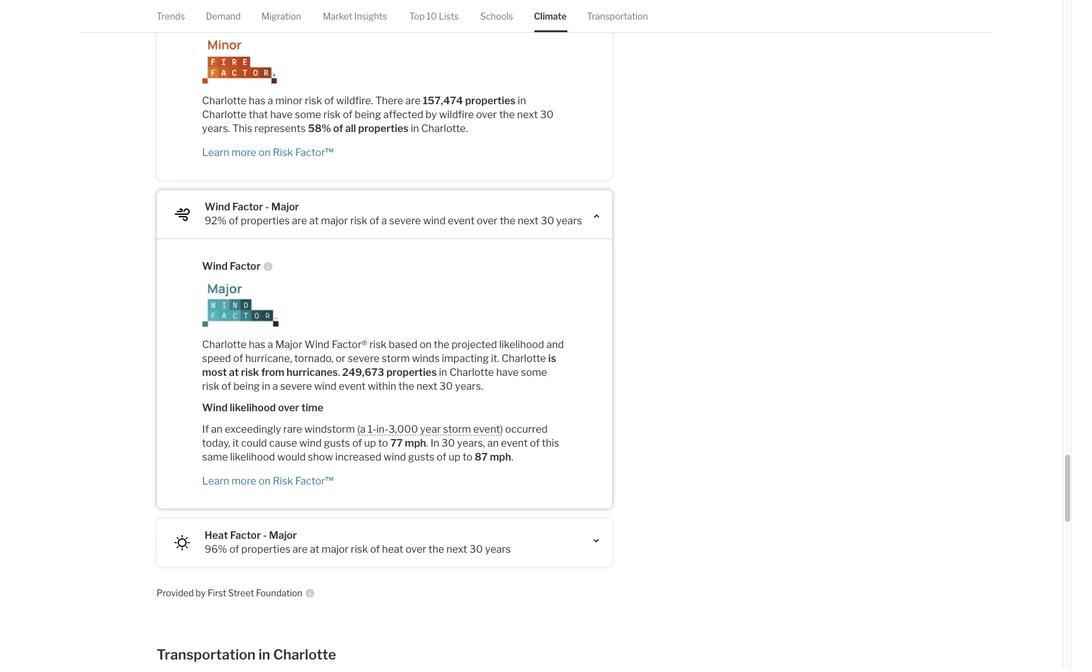 Task type: locate. For each thing, give the bounding box(es) containing it.
migration link
[[262, 0, 301, 32]]

have down it.
[[496, 367, 519, 379]]

storm inside wind factor® risk based on the projected likelihood and speed of hurricane, tornado, or severe storm winds impacting it.
[[382, 353, 410, 365]]

risk inside heat factor - major 96% of properties are at major        risk of heat over the next 30 years
[[351, 544, 368, 556]]

0 horizontal spatial mph
[[405, 438, 426, 450]]

major inside 'wind factor - major 92% of properties are at major        risk of a severe wind event over the next 30 years'
[[271, 201, 299, 213]]

factor™ down show
[[295, 476, 334, 488]]

transportation
[[587, 11, 648, 22], [157, 647, 256, 664]]

1 has from the top
[[249, 95, 265, 107]]

0 vertical spatial learn
[[202, 147, 229, 159]]

learn more on risk factor™
[[202, 147, 334, 159], [202, 476, 334, 488]]

0 horizontal spatial years.
[[202, 123, 230, 135]]

gusts
[[324, 438, 350, 450], [408, 451, 434, 464]]

0 vertical spatial mph
[[405, 438, 426, 450]]

years. inside have some risk of being in a severe wind event within the next 30 years.
[[455, 381, 483, 393]]

1 horizontal spatial have
[[496, 367, 519, 379]]

to left 77
[[378, 438, 388, 450]]

1 vertical spatial event
[[339, 381, 366, 393]]

by down 157,474
[[426, 109, 437, 121]]

up inside occurred today, it could cause wind gusts of up to
[[364, 438, 376, 450]]

have
[[270, 109, 293, 121], [496, 367, 519, 379]]

. down or
[[338, 367, 340, 379]]

0 vertical spatial more
[[232, 147, 256, 159]]

impacting
[[442, 353, 489, 365]]

being down the wildfire. on the top left
[[355, 109, 381, 121]]

1 vertical spatial some
[[521, 367, 547, 379]]

learn more on risk factor™ link down "58% of all properties in charlotte ."
[[202, 146, 566, 160]]

1 vertical spatial learn more on risk factor™
[[202, 476, 334, 488]]

years.
[[202, 123, 230, 135], [455, 381, 483, 393]]

wind for wind factor - major 92% of properties are at major        risk of a severe wind event over the next 30 years
[[205, 201, 230, 213]]

2 has from the top
[[249, 339, 265, 351]]

storm down based on the left bottom of page
[[382, 353, 410, 365]]

storm up the years,
[[443, 424, 471, 436]]

2 vertical spatial on
[[259, 476, 271, 488]]

2 horizontal spatial event
[[501, 438, 528, 450]]

2 vertical spatial event
[[501, 438, 528, 450]]

the inside heat factor - major 96% of properties are at major        risk of heat over the next 30 years
[[429, 544, 444, 556]]

more
[[232, 147, 256, 159], [232, 476, 256, 488]]

top 10 lists link
[[409, 0, 459, 32]]

on inside wind factor® risk based on the projected likelihood and speed of hurricane, tornado, or severe storm winds impacting it.
[[420, 339, 432, 351]]

92%
[[205, 215, 227, 227]]

winds
[[412, 353, 440, 365]]

major
[[271, 201, 299, 213], [275, 339, 302, 351], [269, 530, 297, 542]]

by
[[426, 109, 437, 121], [196, 588, 206, 599]]

1 vertical spatial more
[[232, 476, 256, 488]]

on up winds
[[420, 339, 432, 351]]

249,673
[[342, 367, 384, 379]]

on down represents on the left top
[[259, 147, 271, 159]]

0 horizontal spatial to
[[378, 438, 388, 450]]

1 horizontal spatial gusts
[[408, 451, 434, 464]]

1 factor™ from the top
[[295, 147, 334, 159]]

top 10 lists
[[409, 11, 459, 22]]

77 mph
[[390, 438, 426, 450]]

charlotte
[[202, 95, 247, 107], [202, 109, 247, 121], [421, 123, 466, 135], [202, 339, 247, 351], [502, 353, 546, 365], [450, 367, 494, 379], [273, 647, 336, 664]]

based
[[389, 339, 417, 351]]

being
[[355, 109, 381, 121], [233, 381, 260, 393]]

0 vertical spatial some
[[295, 109, 321, 121]]

0 horizontal spatial severe
[[280, 381, 312, 393]]

30 inside that have some risk of being affected by wildfire over the next 30 years. this represents
[[540, 109, 554, 121]]

learn more on risk factor™ link
[[202, 146, 566, 160], [202, 475, 566, 489]]

have inside have some risk of being in a severe wind event within the next 30 years.
[[496, 367, 519, 379]]

2 vertical spatial at
[[310, 544, 319, 556]]

1 vertical spatial gusts
[[408, 451, 434, 464]]

wind up tornado,
[[305, 339, 330, 351]]

2 factor™ from the top
[[295, 476, 334, 488]]

on for fire factor
[[259, 147, 271, 159]]

has
[[249, 95, 265, 107], [249, 339, 265, 351]]

fire factor score logo image
[[202, 40, 566, 84]]

next
[[517, 109, 538, 121], [518, 215, 539, 227], [416, 381, 437, 393], [446, 544, 467, 556]]

1 vertical spatial mph
[[490, 451, 511, 464]]

major inside heat factor - major 96% of properties are at major        risk of heat over the next 30 years
[[322, 544, 349, 556]]

gusts inside . in 30 years, an event of this same likelihood would show increased wind gusts of up to
[[408, 451, 434, 464]]

at inside 'wind factor - major 92% of properties are at major        risk of a severe wind event over the next 30 years'
[[309, 215, 319, 227]]

0 vertical spatial event
[[448, 215, 475, 227]]

1 horizontal spatial event
[[448, 215, 475, 227]]

being inside that have some risk of being affected by wildfire over the next 30 years. this represents
[[355, 109, 381, 121]]

1 vertical spatial years
[[485, 544, 511, 556]]

0 vertical spatial being
[[355, 109, 381, 121]]

1 horizontal spatial to
[[463, 451, 473, 464]]

0 vertical spatial at
[[309, 215, 319, 227]]

risk down would in the left bottom of the page
[[273, 476, 293, 488]]

mph
[[405, 438, 426, 450], [490, 451, 511, 464]]

0 vertical spatial -
[[265, 201, 269, 213]]

likelihood up it.
[[499, 339, 544, 351]]

1 vertical spatial have
[[496, 367, 519, 379]]

has up hurricane,
[[249, 339, 265, 351]]

1 vertical spatial major
[[275, 339, 302, 351]]

. right 87
[[511, 451, 513, 464]]

by left 'first'
[[196, 588, 206, 599]]

likelihood down the 'could'
[[230, 451, 275, 464]]

occurred today, it could cause wind gusts of up to
[[202, 424, 548, 450]]

0 vertical spatial on
[[259, 147, 271, 159]]

some up 58%
[[295, 109, 321, 121]]

factor™ down 58%
[[295, 147, 334, 159]]

are inside 'wind factor - major 92% of properties are at major        risk of a severe wind event over the next 30 years'
[[292, 215, 307, 227]]

1 horizontal spatial up
[[449, 451, 460, 464]]

1 vertical spatial severe
[[348, 353, 380, 365]]

cause
[[269, 438, 297, 450]]

some down and
[[521, 367, 547, 379]]

of
[[324, 95, 334, 107], [343, 109, 353, 121], [333, 123, 343, 135], [229, 215, 239, 227], [370, 215, 379, 227], [233, 353, 243, 365], [221, 381, 231, 393], [352, 438, 362, 450], [530, 438, 540, 450], [437, 451, 446, 464], [229, 544, 239, 556], [370, 544, 380, 556]]

learn for wind
[[202, 476, 229, 488]]

0 horizontal spatial by
[[196, 588, 206, 599]]

factor inside 'wind factor - major 92% of properties are at major        risk of a severe wind event over the next 30 years'
[[232, 201, 263, 213]]

show
[[308, 451, 333, 464]]

2 learn more on risk factor™ link from the top
[[202, 475, 566, 489]]

2 horizontal spatial severe
[[389, 215, 421, 227]]

mph down 3,000
[[405, 438, 426, 450]]

0 vertical spatial major
[[321, 215, 348, 227]]

has inside charlotte has a minor risk of wildfire. there are 157,474 properties in charlotte
[[249, 95, 265, 107]]

major for heat
[[322, 544, 349, 556]]

factor inside heat factor - major 96% of properties are at major        risk of heat over the next 30 years
[[230, 530, 261, 542]]

the inside 'wind factor - major 92% of properties are at major        risk of a severe wind event over the next 30 years'
[[500, 215, 516, 227]]

0 horizontal spatial some
[[295, 109, 321, 121]]

more for wind factor
[[232, 476, 256, 488]]

1 horizontal spatial by
[[426, 109, 437, 121]]

0 horizontal spatial storm
[[382, 353, 410, 365]]

more down it
[[232, 476, 256, 488]]

projected
[[452, 339, 497, 351]]

2 vertical spatial likelihood
[[230, 451, 275, 464]]

it.
[[491, 353, 499, 365]]

up down 1-
[[364, 438, 376, 450]]

the inside that have some risk of being affected by wildfire over the next 30 years. this represents
[[499, 109, 515, 121]]

severe inside have some risk of being in a severe wind event within the next 30 years.
[[280, 381, 312, 393]]

factor
[[223, 16, 254, 28], [232, 201, 263, 213], [230, 260, 261, 272], [230, 530, 261, 542]]

this
[[232, 123, 252, 135]]

properties up wildfire
[[465, 95, 516, 107]]

top
[[409, 11, 425, 22]]

have inside that have some risk of being affected by wildfire over the next 30 years. this represents
[[270, 109, 293, 121]]

0 horizontal spatial transportation
[[157, 647, 256, 664]]

factor for wind factor
[[230, 260, 261, 272]]

0 horizontal spatial gusts
[[324, 438, 350, 450]]

the
[[499, 109, 515, 121], [500, 215, 516, 227], [434, 339, 449, 351], [399, 381, 414, 393], [429, 544, 444, 556]]

risk inside that have some risk of being affected by wildfire over the next 30 years. this represents
[[323, 109, 341, 121]]

factor for wind factor - major 92% of properties are at major        risk of a severe wind event over the next 30 years
[[232, 201, 263, 213]]

1 horizontal spatial severe
[[348, 353, 380, 365]]

1 horizontal spatial being
[[355, 109, 381, 121]]

hurricane,
[[245, 353, 292, 365]]

1 vertical spatial learn more on risk factor™ link
[[202, 475, 566, 489]]

wind down 92%
[[202, 260, 228, 272]]

0 horizontal spatial being
[[233, 381, 260, 393]]

schools link
[[480, 0, 513, 32]]

1 vertical spatial an
[[487, 438, 499, 450]]

risk inside wind factor® risk based on the projected likelihood and speed of hurricane, tornado, or severe storm winds impacting it.
[[369, 339, 387, 351]]

1 risk from the top
[[273, 147, 293, 159]]

an right if
[[211, 424, 223, 436]]

0 vertical spatial gusts
[[324, 438, 350, 450]]

in-
[[376, 424, 389, 436]]

properties down affected on the left of the page
[[358, 123, 409, 135]]

0 vertical spatial by
[[426, 109, 437, 121]]

1 horizontal spatial years.
[[455, 381, 483, 393]]

. left in
[[426, 438, 428, 450]]

-
[[265, 201, 269, 213], [263, 530, 267, 542]]

learn more on risk factor™ link down . in 30 years, an event of this same likelihood would show increased wind gusts of up to
[[202, 475, 566, 489]]

0 vertical spatial transportation
[[587, 11, 648, 22]]

major inside 'wind factor - major 92% of properties are at major        risk of a severe wind event over the next 30 years'
[[321, 215, 348, 227]]

0 vertical spatial to
[[378, 438, 388, 450]]

more down this at the left top of the page
[[232, 147, 256, 159]]

0 vertical spatial years
[[556, 215, 582, 227]]

risk inside charlotte has a minor risk of wildfire. there are 157,474 properties in charlotte
[[305, 95, 322, 107]]

0 horizontal spatial years
[[485, 544, 511, 556]]

up
[[364, 438, 376, 450], [449, 451, 460, 464]]

trends
[[157, 11, 185, 22]]

wind
[[205, 201, 230, 213], [202, 260, 228, 272], [305, 339, 330, 351], [202, 402, 228, 414]]

heat factor - major 96% of properties are at major        risk of heat over the next 30 years
[[205, 530, 511, 556]]

factor™ for wind factor
[[295, 476, 334, 488]]

1 horizontal spatial some
[[521, 367, 547, 379]]

risk
[[273, 147, 293, 159], [273, 476, 293, 488]]

0 vertical spatial factor™
[[295, 147, 334, 159]]

1 vertical spatial to
[[463, 451, 473, 464]]

risk inside is most at risk from
[[241, 367, 259, 379]]

0 vertical spatial years.
[[202, 123, 230, 135]]

over
[[476, 109, 497, 121], [477, 215, 498, 227], [278, 402, 299, 414], [406, 544, 426, 556]]

storm
[[382, 353, 410, 365], [443, 424, 471, 436]]

1 learn from the top
[[202, 147, 229, 159]]

learn
[[202, 147, 229, 159], [202, 476, 229, 488]]

some inside that have some risk of being affected by wildfire over the next 30 years. this represents
[[295, 109, 321, 121]]

at inside heat factor - major 96% of properties are at major        risk of heat over the next 30 years
[[310, 544, 319, 556]]

0 vertical spatial are
[[405, 95, 421, 107]]

1 vertical spatial at
[[229, 367, 239, 379]]

over inside heat factor - major 96% of properties are at major        risk of heat over the next 30 years
[[406, 544, 426, 556]]

years inside 'wind factor - major 92% of properties are at major        risk of a severe wind event over the next 30 years'
[[556, 215, 582, 227]]

that
[[249, 109, 268, 121]]

of inside that have some risk of being affected by wildfire over the next 30 years. this represents
[[343, 109, 353, 121]]

learn more on risk factor™ down represents on the left top
[[202, 147, 334, 159]]

fire
[[202, 16, 221, 28]]

event
[[448, 215, 475, 227], [339, 381, 366, 393], [501, 438, 528, 450]]

years. left this at the left top of the page
[[202, 123, 230, 135]]

properties up foundation at bottom
[[241, 544, 290, 556]]

wind inside 'wind factor - major 92% of properties are at major        risk of a severe wind event over the next 30 years'
[[205, 201, 230, 213]]

1 horizontal spatial years
[[556, 215, 582, 227]]

up inside . in 30 years, an event of this same likelihood would show increased wind gusts of up to
[[449, 451, 460, 464]]

major inside heat factor - major 96% of properties are at major        risk of heat over the next 30 years
[[269, 530, 297, 542]]

major
[[321, 215, 348, 227], [322, 544, 349, 556]]

1 vertical spatial has
[[249, 339, 265, 351]]

transportation for transportation
[[587, 11, 648, 22]]

0 vertical spatial learn more on risk factor™
[[202, 147, 334, 159]]

wind up if
[[202, 402, 228, 414]]

1 vertical spatial -
[[263, 530, 267, 542]]

1 vertical spatial being
[[233, 381, 260, 393]]

next inside have some risk of being in a severe wind event within the next 30 years.
[[416, 381, 437, 393]]

1 vertical spatial on
[[420, 339, 432, 351]]

likelihood
[[499, 339, 544, 351], [230, 402, 276, 414], [230, 451, 275, 464]]

today,
[[202, 438, 230, 450]]

years. down 'impacting'
[[455, 381, 483, 393]]

wind inside wind factor® risk based on the projected likelihood and speed of hurricane, tornado, or severe storm winds impacting it.
[[305, 339, 330, 351]]

0 vertical spatial an
[[211, 424, 223, 436]]

2 vertical spatial are
[[293, 544, 308, 556]]

years. inside that have some risk of being affected by wildfire over the next 30 years. this represents
[[202, 123, 230, 135]]

0 vertical spatial risk
[[273, 147, 293, 159]]

heat
[[205, 530, 228, 542]]

1 more from the top
[[232, 147, 256, 159]]

to left 87
[[463, 451, 473, 464]]

wind factor - major 92% of properties are at major        risk of a severe wind event over the next 30 years
[[205, 201, 582, 227]]

an up '87 mph .'
[[487, 438, 499, 450]]

- for wind
[[265, 201, 269, 213]]

occurred
[[505, 424, 548, 436]]

has up that
[[249, 95, 265, 107]]

risk down represents on the left top
[[273, 147, 293, 159]]

1 horizontal spatial mph
[[490, 451, 511, 464]]

0 horizontal spatial event
[[339, 381, 366, 393]]

on
[[259, 147, 271, 159], [420, 339, 432, 351], [259, 476, 271, 488]]

properties right 92%
[[241, 215, 290, 227]]

learn more on risk factor™ down would in the left bottom of the page
[[202, 476, 334, 488]]

1 vertical spatial transportation
[[157, 647, 256, 664]]

transportation link
[[587, 0, 648, 32]]

1 vertical spatial factor™
[[295, 476, 334, 488]]

1 vertical spatial risk
[[273, 476, 293, 488]]

2 vertical spatial severe
[[280, 381, 312, 393]]

trends link
[[157, 0, 185, 32]]

on down the 'could'
[[259, 476, 271, 488]]

0 vertical spatial severe
[[389, 215, 421, 227]]

are for heat
[[293, 544, 308, 556]]

0 vertical spatial likelihood
[[499, 339, 544, 351]]

- inside heat factor - major 96% of properties are at major        risk of heat over the next 30 years
[[263, 530, 267, 542]]

a
[[268, 95, 273, 107], [381, 215, 387, 227], [268, 339, 273, 351], [272, 381, 278, 393]]

gusts down windstorm
[[324, 438, 350, 450]]

1 vertical spatial up
[[449, 451, 460, 464]]

1 horizontal spatial an
[[487, 438, 499, 450]]

likelihood up 'exceedingly'
[[230, 402, 276, 414]]

major for charlotte
[[275, 339, 302, 351]]

0 vertical spatial storm
[[382, 353, 410, 365]]

some
[[295, 109, 321, 121], [521, 367, 547, 379]]

have up represents on the left top
[[270, 109, 293, 121]]

schools
[[480, 11, 513, 22]]

1 horizontal spatial transportation
[[587, 11, 648, 22]]

being up wind likelihood over time
[[233, 381, 260, 393]]

factor for fire factor
[[223, 16, 254, 28]]

and
[[546, 339, 564, 351]]

on for wind factor
[[259, 476, 271, 488]]

wildfire
[[439, 109, 474, 121]]

1 learn more on risk factor™ link from the top
[[202, 146, 566, 160]]

wind up 92%
[[205, 201, 230, 213]]

1 horizontal spatial storm
[[443, 424, 471, 436]]

1 vertical spatial are
[[292, 215, 307, 227]]

1 vertical spatial storm
[[443, 424, 471, 436]]

foundation
[[256, 588, 302, 599]]

within
[[368, 381, 396, 393]]

- inside 'wind factor - major 92% of properties are at major        risk of a severe wind event over the next 30 years'
[[265, 201, 269, 213]]

are inside charlotte has a minor risk of wildfire. there are 157,474 properties in charlotte
[[405, 95, 421, 107]]

2 learn more on risk factor™ from the top
[[202, 476, 334, 488]]

event inside . in 30 years, an event of this same likelihood would show increased wind gusts of up to
[[501, 438, 528, 450]]

0 vertical spatial have
[[270, 109, 293, 121]]

2 vertical spatial major
[[269, 530, 297, 542]]

1 vertical spatial learn
[[202, 476, 229, 488]]

are inside heat factor - major 96% of properties are at major        risk of heat over the next 30 years
[[293, 544, 308, 556]]

2 learn from the top
[[202, 476, 229, 488]]

1 vertical spatial major
[[322, 544, 349, 556]]

factor™
[[295, 147, 334, 159], [295, 476, 334, 488]]

0 vertical spatial up
[[364, 438, 376, 450]]

wind inside occurred today, it could cause wind gusts of up to
[[299, 438, 322, 450]]

wind inside 'wind factor - major 92% of properties are at major        risk of a severe wind event over the next 30 years'
[[423, 215, 446, 227]]

1 vertical spatial years.
[[455, 381, 483, 393]]

of inside charlotte has a minor risk of wildfire. there are 157,474 properties in charlotte
[[324, 95, 334, 107]]

0 vertical spatial major
[[271, 201, 299, 213]]

gusts down "77 mph"
[[408, 451, 434, 464]]

0 vertical spatial learn more on risk factor™ link
[[202, 146, 566, 160]]

wind inside have some risk of being in a severe wind event within the next 30 years.
[[314, 381, 337, 393]]

severe inside 'wind factor - major 92% of properties are at major        risk of a severe wind event over the next 30 years'
[[389, 215, 421, 227]]

up down the years,
[[449, 451, 460, 464]]

0 vertical spatial has
[[249, 95, 265, 107]]

0 horizontal spatial up
[[364, 438, 376, 450]]

0 horizontal spatial have
[[270, 109, 293, 121]]

mph right 87
[[490, 451, 511, 464]]

properties
[[465, 95, 516, 107], [358, 123, 409, 135], [241, 215, 290, 227], [386, 367, 437, 379], [241, 544, 290, 556]]

2 risk from the top
[[273, 476, 293, 488]]

2 more from the top
[[232, 476, 256, 488]]

- for heat
[[263, 530, 267, 542]]

1 learn more on risk factor™ from the top
[[202, 147, 334, 159]]



Task type: vqa. For each thing, say whether or not it's contained in the screenshot.
A/C
no



Task type: describe. For each thing, give the bounding box(es) containing it.
87
[[475, 451, 488, 464]]

30 inside have some risk of being in a severe wind event within the next 30 years.
[[440, 381, 453, 393]]

of inside wind factor® risk based on the projected likelihood and speed of hurricane, tornado, or severe storm winds impacting it.
[[233, 353, 243, 365]]

provided by first street foundation
[[157, 588, 302, 599]]

major for a
[[321, 215, 348, 227]]

transportation for transportation in charlotte
[[157, 647, 256, 664]]

1 vertical spatial by
[[196, 588, 206, 599]]

wildfire.
[[336, 95, 373, 107]]

years,
[[457, 438, 485, 450]]

being inside have some risk of being in a severe wind event within the next 30 years.
[[233, 381, 260, 393]]

96%
[[205, 544, 227, 556]]

event)
[[473, 424, 503, 436]]

. in 30 years, an event of this same likelihood would show increased wind gusts of up to
[[202, 438, 559, 464]]

next inside that have some risk of being affected by wildfire over the next 30 years. this represents
[[517, 109, 538, 121]]

an inside . in 30 years, an event of this same likelihood would show increased wind gusts of up to
[[487, 438, 499, 450]]

gusts inside occurred today, it could cause wind gusts of up to
[[324, 438, 350, 450]]

more for fire factor
[[232, 147, 256, 159]]

1 vertical spatial likelihood
[[230, 402, 276, 414]]

lists
[[439, 11, 459, 22]]

have some risk of being in a severe wind event within the next 30 years.
[[202, 367, 547, 393]]

properties down winds
[[386, 367, 437, 379]]

market insights
[[323, 11, 387, 22]]

first
[[208, 588, 226, 599]]

migration
[[262, 11, 301, 22]]

risk for fire factor
[[273, 147, 293, 159]]

from
[[261, 367, 284, 379]]

affected
[[383, 109, 423, 121]]

tornado,
[[294, 353, 334, 365]]

if an exceedingly rare windstorm (a 1-in-3,000 year storm event)
[[202, 424, 503, 436]]

market insights link
[[323, 0, 387, 32]]

in
[[431, 438, 439, 450]]

time
[[301, 402, 323, 414]]

charlotte has a major
[[202, 339, 302, 351]]

over inside that have some risk of being affected by wildfire over the next 30 years. this represents
[[476, 109, 497, 121]]

77
[[390, 438, 403, 450]]

wind for wind factor
[[202, 260, 228, 272]]

at for heat
[[310, 544, 319, 556]]

a inside have some risk of being in a severe wind event within the next 30 years.
[[272, 381, 278, 393]]

insights
[[354, 11, 387, 22]]

charlotte has a minor risk of wildfire. there are 157,474 properties in charlotte
[[202, 95, 526, 121]]

street
[[228, 588, 254, 599]]

mph for 77 mph
[[405, 438, 426, 450]]

it
[[233, 438, 239, 450]]

same
[[202, 451, 228, 464]]

risk inside have some risk of being in a severe wind event within the next 30 years.
[[202, 381, 219, 393]]

157,474
[[423, 95, 463, 107]]

properties inside 'wind factor - major 92% of properties are at major        risk of a severe wind event over the next 30 years'
[[241, 215, 290, 227]]

a inside 'wind factor - major 92% of properties are at major        risk of a severe wind event over the next 30 years'
[[381, 215, 387, 227]]

wind inside . in 30 years, an event of this same likelihood would show increased wind gusts of up to
[[384, 451, 406, 464]]

would
[[277, 451, 306, 464]]

. 249,673 properties in charlotte
[[338, 367, 494, 379]]

mph for 87 mph .
[[490, 451, 511, 464]]

at inside is most at risk from
[[229, 367, 239, 379]]

if
[[202, 424, 209, 436]]

a inside charlotte has a minor risk of wildfire. there are 157,474 properties in charlotte
[[268, 95, 273, 107]]

speed
[[202, 353, 231, 365]]

years inside heat factor - major 96% of properties are at major        risk of heat over the next 30 years
[[485, 544, 511, 556]]

wind factor® risk based on the projected likelihood and speed of hurricane, tornado, or severe storm winds impacting it.
[[202, 339, 564, 365]]

next inside 'wind factor - major 92% of properties are at major        risk of a severe wind event over the next 30 years'
[[518, 215, 539, 227]]

some inside have some risk of being in a severe wind event within the next 30 years.
[[521, 367, 547, 379]]

all
[[345, 123, 356, 135]]

windstorm
[[304, 424, 355, 436]]

factor for heat factor - major 96% of properties are at major        risk of heat over the next 30 years
[[230, 530, 261, 542]]

this
[[542, 438, 559, 450]]

learn more on risk factor™ link for wind factor
[[202, 475, 566, 489]]

wind for wind likelihood over time
[[202, 402, 228, 414]]

of inside have some risk of being in a severe wind event within the next 30 years.
[[221, 381, 231, 393]]

risk for wind factor
[[273, 476, 293, 488]]

has for major
[[249, 339, 265, 351]]

58%
[[308, 123, 331, 135]]

has for minor
[[249, 95, 265, 107]]

10
[[427, 11, 437, 22]]

(a
[[357, 424, 366, 436]]

demand link
[[206, 0, 241, 32]]

learn more on risk factor™ for wind factor
[[202, 476, 334, 488]]

increased
[[335, 451, 381, 464]]

heat
[[382, 544, 403, 556]]

factor®
[[332, 339, 367, 351]]

major for wind
[[271, 201, 299, 213]]

event inside 'wind factor - major 92% of properties are at major        risk of a severe wind event over the next 30 years'
[[448, 215, 475, 227]]

demand
[[206, 11, 241, 22]]

over inside 'wind factor - major 92% of properties are at major        risk of a severe wind event over the next 30 years'
[[477, 215, 498, 227]]

the inside have some risk of being in a severe wind event within the next 30 years.
[[399, 381, 414, 393]]

learn more on risk factor™ link for fire factor
[[202, 146, 566, 160]]

most
[[202, 367, 227, 379]]

that have some risk of being affected by wildfire over the next 30 years. this represents
[[202, 109, 554, 135]]

of inside occurred today, it could cause wind gusts of up to
[[352, 438, 362, 450]]

0 horizontal spatial an
[[211, 424, 223, 436]]

30 inside . in 30 years, an event of this same likelihood would show increased wind gusts of up to
[[442, 438, 455, 450]]

1-
[[368, 424, 376, 436]]

wind factor
[[202, 260, 261, 272]]

are for a
[[292, 215, 307, 227]]

exceedingly
[[225, 424, 281, 436]]

rare
[[283, 424, 302, 436]]

. inside . in 30 years, an event of this same likelihood would show increased wind gusts of up to
[[426, 438, 428, 450]]

risk inside 'wind factor - major 92% of properties are at major        risk of a severe wind event over the next 30 years'
[[350, 215, 367, 227]]

to inside occurred today, it could cause wind gusts of up to
[[378, 438, 388, 450]]

learn for fire
[[202, 147, 229, 159]]

the inside wind factor® risk based on the projected likelihood and speed of hurricane, tornado, or severe storm winds impacting it.
[[434, 339, 449, 351]]

at for wind
[[309, 215, 319, 227]]

58% of all properties in charlotte .
[[308, 123, 468, 135]]

represents
[[254, 123, 306, 135]]

there
[[375, 95, 403, 107]]

30 inside 'wind factor - major 92% of properties are at major        risk of a severe wind event over the next 30 years'
[[541, 215, 554, 227]]

hurricanes
[[287, 367, 338, 379]]

climate
[[534, 11, 567, 22]]

wind likelihood over time
[[202, 402, 323, 414]]

is most at risk from
[[202, 353, 556, 379]]

properties inside charlotte has a minor risk of wildfire. there are 157,474 properties in charlotte
[[465, 95, 516, 107]]

market
[[323, 11, 352, 22]]

30 inside heat factor - major 96% of properties are at major        risk of heat over the next 30 years
[[470, 544, 483, 556]]

factor™ for fire factor
[[295, 147, 334, 159]]

transportation in charlotte
[[157, 647, 336, 664]]

severe inside wind factor® risk based on the projected likelihood and speed of hurricane, tornado, or severe storm winds impacting it.
[[348, 353, 380, 365]]

event inside have some risk of being in a severe wind event within the next 30 years.
[[339, 381, 366, 393]]

properties inside heat factor - major 96% of properties are at major        risk of heat over the next 30 years
[[241, 544, 290, 556]]

wind factor score logo image
[[202, 284, 566, 328]]

3,000
[[389, 424, 418, 436]]

likelihood inside . in 30 years, an event of this same likelihood would show increased wind gusts of up to
[[230, 451, 275, 464]]

wind for wind factor® risk based on the projected likelihood and speed of hurricane, tornado, or severe storm winds impacting it.
[[305, 339, 330, 351]]

is
[[548, 353, 556, 365]]

in inside have some risk of being in a severe wind event within the next 30 years.
[[262, 381, 270, 393]]

by inside that have some risk of being affected by wildfire over the next 30 years. this represents
[[426, 109, 437, 121]]

minor
[[275, 95, 303, 107]]

learn more on risk factor™ for fire factor
[[202, 147, 334, 159]]

. down wildfire
[[466, 123, 468, 135]]

in inside charlotte has a minor risk of wildfire. there are 157,474 properties in charlotte
[[518, 95, 526, 107]]

could
[[241, 438, 267, 450]]

major for heat
[[269, 530, 297, 542]]

or
[[336, 353, 346, 365]]

climate link
[[534, 0, 567, 32]]

year
[[420, 424, 441, 436]]

next inside heat factor - major 96% of properties are at major        risk of heat over the next 30 years
[[446, 544, 467, 556]]

likelihood inside wind factor® risk based on the projected likelihood and speed of hurricane, tornado, or severe storm winds impacting it.
[[499, 339, 544, 351]]

fire factor
[[202, 16, 254, 28]]

to inside . in 30 years, an event of this same likelihood would show increased wind gusts of up to
[[463, 451, 473, 464]]

provided
[[157, 588, 194, 599]]



